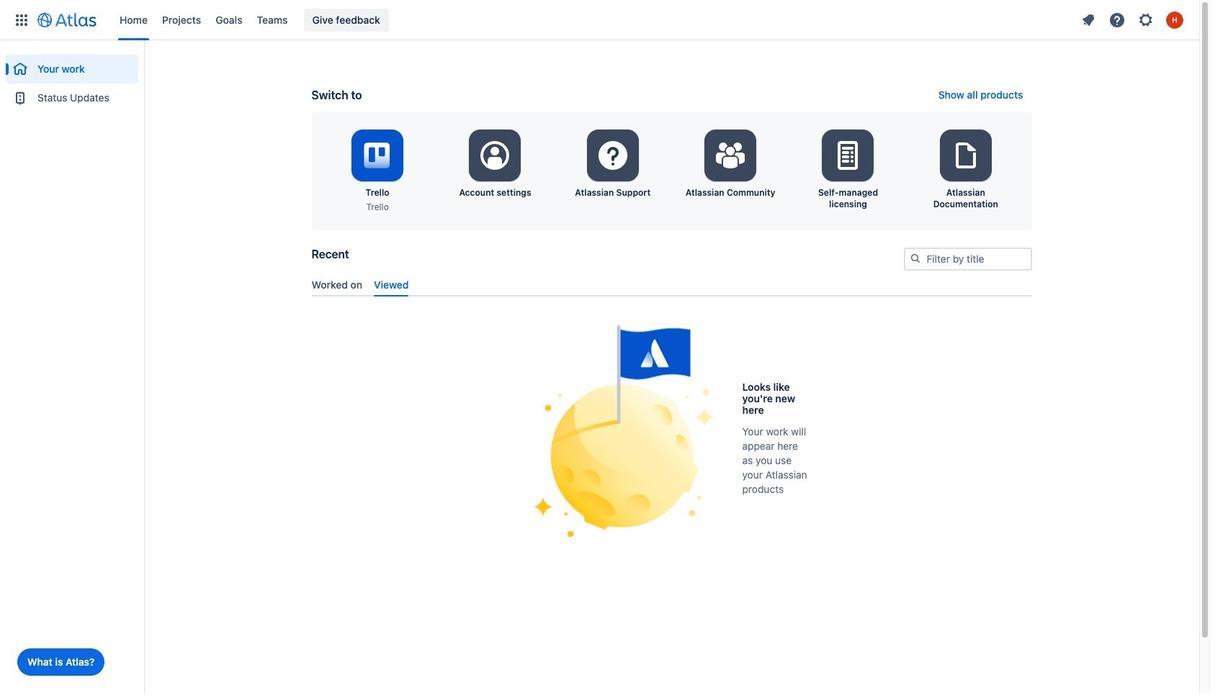 Task type: vqa. For each thing, say whether or not it's contained in the screenshot.
What's the summary of your decision? text field
no



Task type: describe. For each thing, give the bounding box(es) containing it.
notifications image
[[1080, 11, 1097, 28]]

top element
[[9, 0, 1075, 40]]

account image
[[1166, 11, 1183, 28]]

switch to... image
[[13, 11, 30, 28]]

Filter by title field
[[905, 249, 1030, 269]]

settings image
[[478, 138, 512, 173]]



Task type: locate. For each thing, give the bounding box(es) containing it.
list
[[112, 0, 1075, 40], [1075, 8, 1191, 31]]

banner
[[0, 0, 1199, 40]]

settings image
[[1137, 11, 1155, 28], [596, 138, 630, 173], [713, 138, 748, 173], [831, 138, 865, 173], [948, 138, 983, 173]]

group
[[6, 40, 138, 117]]

help icon image
[[1109, 11, 1126, 28]]

tab list
[[306, 273, 1038, 297]]

search image
[[909, 253, 921, 264]]



